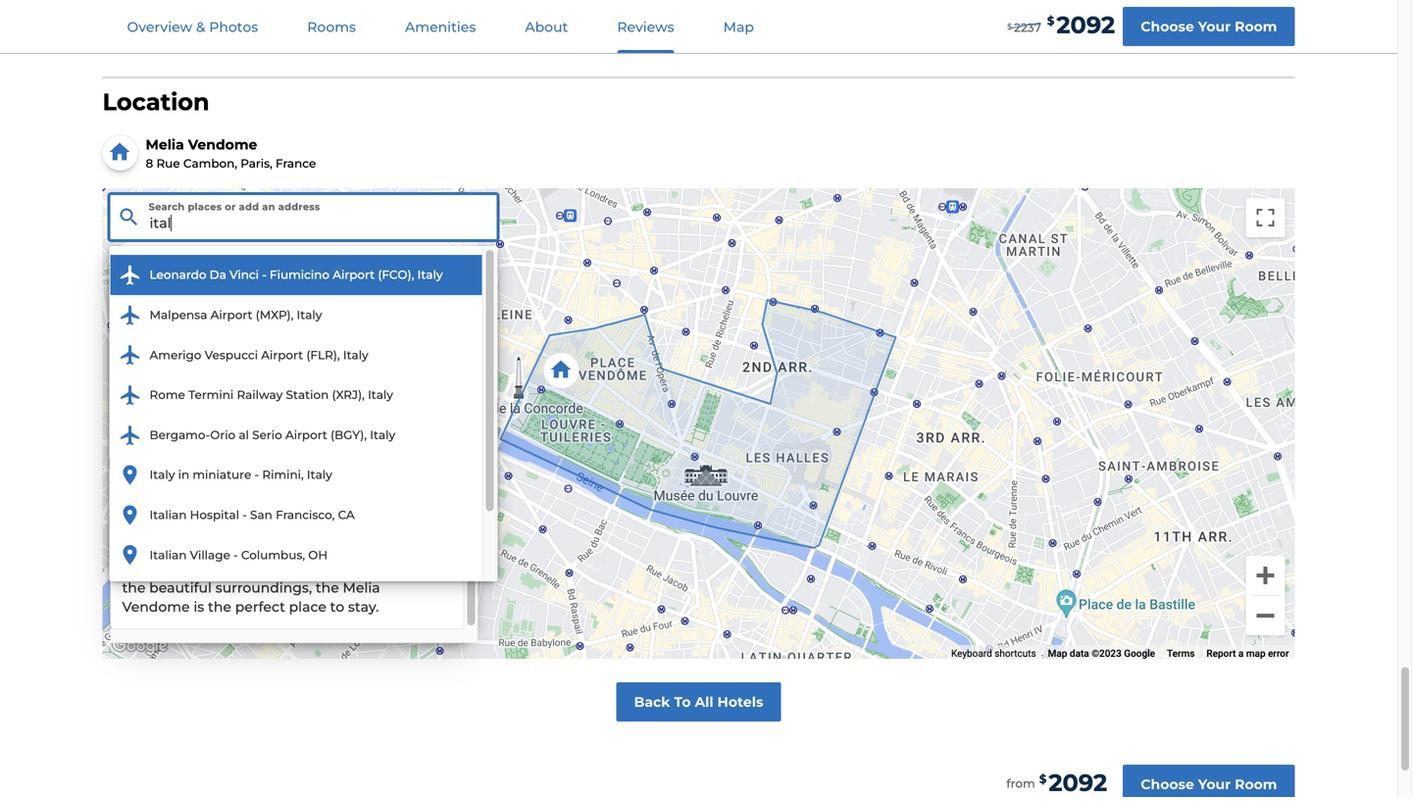 Task type: locate. For each thing, give the bounding box(es) containing it.
steeped
[[384, 80, 440, 97]]

some
[[309, 291, 348, 308], [294, 311, 332, 327], [196, 560, 235, 577]]

- inside italian market shopping center - philadelphia, pa option
[[340, 588, 345, 603]]

italian down the modern
[[150, 548, 187, 562]]

vendome
[[193, 41, 261, 58], [188, 137, 257, 153], [197, 272, 277, 291], [122, 599, 190, 616]]

with down around
[[389, 368, 420, 385]]

and down 'connected' on the left bottom
[[300, 426, 327, 443]]

0 vertical spatial room
[[1235, 18, 1278, 35]]

1 horizontal spatial making
[[330, 272, 384, 289]]

is right da on the left top of the page
[[231, 253, 241, 270]]

vendome up will
[[188, 137, 257, 153]]

suit
[[200, 349, 226, 366]]

0 vertical spatial place
[[325, 118, 363, 135]]

0 vertical spatial choose your room
[[1141, 18, 1278, 35]]

city,
[[249, 330, 276, 346]]

airport image
[[118, 344, 142, 367], [118, 424, 142, 447]]

in
[[379, 41, 392, 58], [122, 99, 135, 116], [287, 157, 301, 173], [292, 291, 306, 308], [205, 330, 218, 346], [178, 468, 190, 482], [179, 560, 193, 577], [417, 560, 430, 577]]

some up offering
[[294, 311, 332, 327]]

rooms
[[307, 19, 356, 35]]

1 airport image from the top
[[118, 344, 142, 367]]

amenities.
[[212, 522, 285, 539]]

0 vertical spatial airport image
[[118, 264, 142, 287]]

1 horizontal spatial place
[[289, 599, 327, 616]]

1 choose your room button from the top
[[1124, 7, 1296, 46]]

0 vertical spatial some
[[309, 291, 348, 308]]

1 horizontal spatial perfect
[[235, 599, 285, 616]]

keyboard
[[952, 648, 993, 660]]

poi image for italian village - columbus, oh
[[118, 544, 142, 567]]

tab list containing overview & photos
[[103, 0, 779, 53]]

the inside the discover the area louvre - vendome - concorde - les halles - 1st arr. - 2nd arr.
[[190, 251, 213, 268]]

amerigo vespucci airport (flr), italy
[[150, 348, 369, 362]]

providing
[[221, 61, 288, 77]]

1 vertical spatial from
[[1007, 777, 1036, 791]]

seeking
[[292, 214, 347, 231]]

1 horizontal spatial from
[[1007, 777, 1036, 791]]

italian for italian village - columbus, oh
[[150, 548, 187, 562]]

google
[[1125, 648, 1156, 660]]

and down such
[[122, 138, 149, 154]]

from inside the melia vendome hotel is situated in the heart of paris, providing guests with a truly unforgettable experience. the area is steeped in history and culture, with iconic landmarks such as the louvre museum, place vendôme, and palais garnier just a short stroll away. art enthusiasts will delight in the nearby musée de l'orangerie, home to an impressive collection of impressionist and post-impressionist masterpieces.  for those seeking a touch of luxury, the place vendôme is a must-visit. this elegant square is lined with high-end boutiques and jewelry stores, making it the perfect place to indulge in some retail therapy. the area is also home to some of the finest restaurants in the city, offering a range of cuisines to suit every taste.  getting around paris is easy from the melia vendome, with several metro stations within walking distance. the hotel is also well-connected to both charles de gaulle airport and the city's main train stations, making it a convenient base for exploring the city and beyond.  the overall vibe of the area is one of sophistication and elegance, with a blend of historic architecture and modern amenities. whether you're looking to explore the city's cultural attractions, indulge in some shopping, or simply relax in the beautiful surroundings, the melia vendome is the perfect place to stay.
[[209, 368, 243, 385]]

0 horizontal spatial hotel
[[152, 407, 187, 423]]

1 poi image from the top
[[118, 464, 142, 487]]

3 poi image from the top
[[118, 584, 142, 607]]

0 horizontal spatial de
[[178, 426, 196, 443]]

None field
[[109, 194, 498, 241]]

your for $ 2237 $ 2092
[[1199, 18, 1232, 35]]

report a map error link
[[1207, 648, 1290, 660]]

0 vertical spatial place
[[176, 291, 214, 308]]

also up suit
[[200, 311, 227, 327]]

airport inside the melia vendome hotel is situated in the heart of paris, providing guests with a truly unforgettable experience. the area is steeped in history and culture, with iconic landmarks such as the louvre museum, place vendôme, and palais garnier just a short stroll away. art enthusiasts will delight in the nearby musée de l'orangerie, home to an impressive collection of impressionist and post-impressionist masterpieces.  for those seeking a touch of luxury, the place vendôme is a must-visit. this elegant square is lined with high-end boutiques and jewelry stores, making it the perfect place to indulge in some retail therapy. the area is also home to some of the finest restaurants in the city, offering a range of cuisines to suit every taste.  getting around paris is easy from the melia vendome, with several metro stations within walking distance. the hotel is also well-connected to both charles de gaulle airport and the city's main train stations, making it a convenient base for exploring the city and beyond.  the overall vibe of the area is one of sophistication and elegance, with a blend of historic architecture and modern amenities. whether you're looking to explore the city's cultural attractions, indulge in some shopping, or simply relax in the beautiful surroundings, the melia vendome is the perfect place to stay.
[[247, 426, 296, 443]]

and down unforgettable
[[190, 99, 217, 116]]

several
[[122, 387, 170, 404]]

2 choose from the top
[[1141, 777, 1195, 793]]

nearby
[[331, 157, 380, 173]]

area up iconic
[[335, 80, 366, 97]]

1 horizontal spatial louvre
[[205, 118, 253, 135]]

beautiful
[[149, 580, 212, 596]]

fiumicino
[[270, 268, 330, 282]]

end
[[356, 253, 383, 270]]

all right 'to'
[[695, 694, 714, 711]]

1 horizontal spatial de
[[433, 157, 451, 173]]

to up malpensa airport (mxp), italy
[[217, 291, 231, 308]]

bergamo-
[[150, 428, 210, 442]]

0 vertical spatial it
[[387, 272, 397, 289]]

0 horizontal spatial paris,
[[180, 61, 218, 77]]

will
[[206, 157, 230, 173]]

1 vertical spatial hotel
[[152, 407, 187, 423]]

1 horizontal spatial it
[[387, 272, 397, 289]]

place up area
[[199, 234, 237, 250]]

italy
[[418, 268, 443, 282], [297, 308, 322, 322], [343, 348, 369, 362], [368, 388, 393, 402], [370, 428, 396, 442], [150, 468, 175, 482], [307, 468, 332, 482]]

0 vertical spatial italian
[[150, 508, 187, 522]]

hotel down rome
[[152, 407, 187, 423]]

to
[[674, 694, 691, 711]]

is left one
[[200, 484, 211, 500]]

0 horizontal spatial arr.
[[509, 272, 538, 291]]

1 horizontal spatial arr.
[[589, 272, 618, 291]]

making
[[330, 272, 384, 289], [220, 445, 274, 462]]

map right show
[[724, 19, 754, 35]]

1 choose your room from the top
[[1141, 18, 1278, 35]]

1 airport image from the top
[[118, 264, 142, 287]]

1 vertical spatial indulge
[[122, 560, 176, 577]]

miniature
[[193, 468, 251, 482]]

1 vertical spatial choose your room
[[1141, 777, 1278, 793]]

1 impressionist from the left
[[139, 195, 234, 212]]

1 your from the top
[[1199, 18, 1232, 35]]

luxury,
[[122, 234, 168, 250]]

map for map
[[724, 19, 754, 35]]

airport down the city,
[[261, 348, 303, 362]]

poi image inside italian village - columbus, oh option
[[118, 544, 142, 567]]

choose your room button for $ 2237 $ 2092
[[1124, 7, 1296, 46]]

cambon,
[[183, 157, 237, 171]]

0 vertical spatial paris,
[[180, 61, 218, 77]]

connected
[[270, 407, 345, 423]]

2 airport image from the top
[[118, 304, 142, 327]]

airport up 'retail'
[[333, 268, 375, 282]]

paris
[[122, 368, 156, 385]]

reviews inside 'button'
[[617, 19, 675, 35]]

is up rome
[[160, 368, 171, 385]]

poi image for italy in miniature - rimini, italy
[[118, 464, 142, 487]]

0 vertical spatial your
[[1199, 18, 1232, 35]]

italian left market
[[150, 588, 187, 603]]

blend
[[240, 503, 280, 519]]

1 vertical spatial place
[[199, 234, 237, 250]]

1 room from the top
[[1235, 18, 1278, 35]]

2 room from the top
[[1235, 777, 1278, 793]]

melia down as
[[146, 137, 184, 153]]

0 vertical spatial indulge
[[235, 291, 289, 308]]

0 horizontal spatial impressionist
[[139, 195, 234, 212]]

shortcuts
[[995, 648, 1037, 660]]

0 vertical spatial map
[[724, 19, 754, 35]]

1 vertical spatial italian
[[150, 548, 187, 562]]

of up this
[[407, 214, 420, 231]]

whether
[[288, 522, 351, 539]]

impressionist
[[139, 195, 234, 212], [304, 195, 398, 212]]

place
[[325, 118, 363, 135], [199, 234, 237, 250]]

boutiques
[[122, 272, 193, 289]]

1 choose from the top
[[1141, 18, 1195, 35]]

of
[[163, 61, 177, 77], [122, 195, 136, 212], [407, 214, 420, 231], [336, 311, 350, 327], [395, 330, 408, 346], [122, 484, 136, 500], [245, 484, 258, 500], [284, 503, 297, 519]]

1 vertical spatial city's
[[279, 541, 313, 558]]

city's up shopping,
[[279, 541, 313, 558]]

©2023
[[1092, 648, 1122, 660]]

3 airport image from the top
[[118, 384, 142, 407]]

elegance,
[[122, 503, 189, 519]]

as
[[159, 118, 174, 135]]

1 arr. from the left
[[509, 272, 538, 291]]

0 horizontal spatial it
[[278, 445, 287, 462]]

0 horizontal spatial map
[[724, 19, 754, 35]]

louvre inside the melia vendome hotel is situated in the heart of paris, providing guests with a truly unforgettable experience. the area is steeped in history and culture, with iconic landmarks such as the louvre museum, place vendôme, and palais garnier just a short stroll away. art enthusiasts will delight in the nearby musée de l'orangerie, home to an impressive collection of impressionist and post-impressionist masterpieces.  for those seeking a touch of luxury, the place vendôme is a must-visit. this elegant square is lined with high-end boutiques and jewelry stores, making it the perfect place to indulge in some retail therapy. the area is also home to some of the finest restaurants in the city, offering a range of cuisines to suit every taste.  getting around paris is easy from the melia vendome, with several metro stations within walking distance. the hotel is also well-connected to both charles de gaulle airport and the city's main train stations, making it a convenient base for exploring the city and beyond.  the overall vibe of the area is one of sophistication and elegance, with a blend of historic architecture and modern amenities. whether you're looking to explore the city's cultural attractions, indulge in some shopping, or simply relax in the beautiful surroundings, the melia vendome is the perfect place to stay.
[[205, 118, 253, 135]]

1 vertical spatial map
[[1048, 648, 1068, 660]]

hospital
[[190, 508, 239, 522]]

0 vertical spatial louvre
[[205, 118, 253, 135]]

0 horizontal spatial city's
[[279, 541, 313, 558]]

choose your room button for from $
[[1124, 766, 1296, 798]]

area up restaurants at left top
[[152, 311, 182, 327]]

2 vertical spatial italian
[[150, 588, 187, 603]]

1 italian from the top
[[150, 508, 187, 522]]

charles
[[122, 426, 174, 443]]

vendôme,
[[366, 118, 437, 135]]

with down one
[[193, 503, 224, 519]]

some down explore
[[196, 560, 235, 577]]

the down the stations,
[[192, 464, 215, 481]]

2 vertical spatial airport image
[[118, 384, 142, 407]]

map region
[[103, 189, 1296, 660]]

da
[[210, 268, 226, 282]]

italy up both
[[368, 388, 393, 402]]

airport image left rome
[[118, 384, 142, 407]]

overall
[[367, 464, 412, 481]]

to down the modern
[[178, 541, 192, 558]]

is up guests
[[304, 41, 314, 58]]

walking
[[327, 387, 383, 404]]

room for from $
[[1235, 777, 1278, 793]]

map inside "button"
[[724, 19, 754, 35]]

0 vertical spatial also
[[200, 311, 227, 327]]

reviews inside button
[[703, 26, 762, 42]]

melia inside melia vendome 8 rue cambon, paris, france
[[146, 137, 184, 153]]

delight
[[234, 157, 284, 173]]

stations
[[220, 387, 276, 404]]

impressionist down impressive
[[304, 195, 398, 212]]

arr. right 2nd
[[589, 272, 618, 291]]

1 vertical spatial perfect
[[235, 599, 285, 616]]

getting
[[312, 349, 365, 366]]

1 vertical spatial airport image
[[118, 304, 142, 327]]

is
[[304, 41, 314, 58], [369, 80, 380, 97], [312, 234, 323, 250], [231, 253, 241, 270], [185, 311, 196, 327], [160, 368, 171, 385], [191, 407, 202, 423], [200, 484, 211, 500], [194, 599, 204, 616]]

1 horizontal spatial indulge
[[235, 291, 289, 308]]

reviews right show
[[703, 26, 762, 42]]

short
[[294, 138, 330, 154]]

1 horizontal spatial impressionist
[[304, 195, 398, 212]]

is down seeking
[[312, 234, 323, 250]]

the down looking
[[122, 580, 146, 596]]

airport image for rome
[[118, 384, 142, 407]]

italy up therapy.
[[418, 268, 443, 282]]

musée
[[383, 157, 429, 173]]

1 vertical spatial room
[[1235, 777, 1278, 793]]

0 vertical spatial home
[[205, 176, 246, 193]]

1 vertical spatial all
[[695, 694, 714, 711]]

taste.
[[271, 349, 308, 366]]

1 horizontal spatial place
[[325, 118, 363, 135]]

show
[[636, 26, 676, 42]]

0 vertical spatial city's
[[358, 426, 392, 443]]

airport image for malpensa
[[118, 304, 142, 327]]

beyond.
[[278, 464, 334, 481]]

about button
[[502, 1, 592, 53]]

perfect
[[122, 291, 172, 308], [235, 599, 285, 616]]

poi image for italian market shopping center - philadelphia, pa
[[118, 584, 142, 607]]

0 horizontal spatial place
[[176, 291, 214, 308]]

paris, inside melia vendome 8 rue cambon, paris, france
[[241, 157, 273, 171]]

1 vertical spatial choose your room button
[[1124, 766, 1296, 798]]

a up high-
[[327, 234, 335, 250]]

l'orangerie,
[[122, 176, 202, 193]]

1 vertical spatial louvre
[[126, 272, 183, 291]]

italian village - columbus, oh option
[[110, 536, 482, 576]]

airport image down several
[[118, 424, 142, 447]]

0 horizontal spatial perfect
[[122, 291, 172, 308]]

museum,
[[256, 118, 321, 135]]

0 vertical spatial de
[[433, 157, 451, 173]]

poi image inside italy in miniature - rimini, italy 'option'
[[118, 464, 142, 487]]

louvre up garnier
[[205, 118, 253, 135]]

0 horizontal spatial indulge
[[122, 560, 176, 577]]

0 horizontal spatial from
[[209, 368, 243, 385]]

place up 'malpensa'
[[176, 291, 214, 308]]

village
[[190, 548, 230, 562]]

0 horizontal spatial making
[[220, 445, 274, 462]]

0 vertical spatial all
[[680, 26, 699, 42]]

ca
[[338, 508, 355, 522]]

italian
[[150, 508, 187, 522], [150, 548, 187, 562], [150, 588, 187, 603]]

guests
[[292, 61, 339, 77]]

1 horizontal spatial map
[[1048, 648, 1068, 660]]

photos
[[209, 19, 258, 35]]

stations,
[[158, 445, 216, 462]]

reviews left map "button"
[[617, 19, 675, 35]]

your
[[1199, 18, 1232, 35], [1199, 777, 1232, 793]]

italian village - columbus, oh
[[150, 548, 328, 562]]

in down the stations,
[[178, 468, 190, 482]]

map left data
[[1048, 648, 1068, 660]]

0 horizontal spatial place
[[199, 234, 237, 250]]

option
[[110, 616, 482, 656]]

al
[[239, 428, 249, 442]]

home down will
[[205, 176, 246, 193]]

2 airport image from the top
[[118, 424, 142, 447]]

poi image inside italian market shopping center - philadelphia, pa option
[[118, 584, 142, 607]]

1 horizontal spatial hotel
[[264, 41, 300, 58]]

vendome down area
[[197, 272, 277, 291]]

also
[[200, 311, 227, 327], [206, 407, 233, 423]]

0 horizontal spatial louvre
[[126, 272, 183, 291]]

0 vertical spatial airport image
[[118, 344, 142, 367]]

tab list
[[103, 0, 779, 53]]

both
[[367, 407, 400, 423]]

from inside from $
[[1007, 777, 1036, 791]]

vendôme
[[241, 234, 309, 250]]

area up elegance,
[[167, 484, 197, 500]]

1 vertical spatial airport image
[[118, 424, 142, 447]]

france
[[276, 157, 316, 171]]

poi image
[[118, 464, 142, 487], [118, 544, 142, 567], [118, 584, 142, 607], [118, 624, 142, 647]]

all right show
[[680, 26, 699, 42]]

indulge down looking
[[122, 560, 176, 577]]

amerigo vespucci airport (flr), italy option
[[110, 335, 482, 375]]

paris, up unforgettable
[[180, 61, 218, 77]]

0 horizontal spatial reviews
[[617, 19, 675, 35]]

landmarks
[[358, 99, 432, 116]]

the down guests
[[306, 80, 332, 97]]

perfect down surroundings,
[[235, 599, 285, 616]]

0 vertical spatial choose
[[1141, 18, 1195, 35]]

also up gaulle
[[206, 407, 233, 423]]

airport image up restaurants at left top
[[118, 304, 142, 327]]

1 vertical spatial choose
[[1141, 777, 1195, 793]]

arr. right 1st
[[509, 272, 538, 291]]

airport image for bergamo-
[[118, 424, 142, 447]]

rome termini railway station (xrj), italy option
[[110, 375, 482, 415]]

choose your room
[[1141, 18, 1278, 35], [1141, 777, 1278, 793]]

city's
[[358, 426, 392, 443], [279, 541, 313, 558]]

place
[[176, 291, 214, 308], [289, 599, 327, 616]]

elegant
[[122, 253, 176, 270]]

1 vertical spatial your
[[1199, 777, 1232, 793]]

the down beautiful
[[208, 599, 232, 616]]

concorde
[[292, 272, 371, 291]]

de up the stations,
[[178, 426, 196, 443]]

2 poi image from the top
[[118, 544, 142, 567]]

paris, inside the melia vendome hotel is situated in the heart of paris, providing guests with a truly unforgettable experience. the area is steeped in history and culture, with iconic landmarks such as the louvre museum, place vendôme, and palais garnier just a short stroll away. art enthusiasts will delight in the nearby musée de l'orangerie, home to an impressive collection of impressionist and post-impressionist masterpieces.  for those seeking a touch of luxury, the place vendôme is a must-visit. this elegant square is lined with high-end boutiques and jewelry stores, making it the perfect place to indulge in some retail therapy. the area is also home to some of the finest restaurants in the city, offering a range of cuisines to suit every taste.  getting around paris is easy from the melia vendome, with several metro stations within walking distance. the hotel is also well-connected to both charles de gaulle airport and the city's main train stations, making it a convenient base for exploring the city and beyond.  the overall vibe of the area is one of sophistication and elegance, with a blend of historic architecture and modern amenities. whether you're looking to explore the city's cultural attractions, indulge in some shopping, or simply relax in the beautiful surroundings, the melia vendome is the perfect place to stay.
[[180, 61, 218, 77]]

2 choose your room from the top
[[1141, 777, 1278, 793]]

heart
[[122, 61, 159, 77]]

2 choose your room button from the top
[[1124, 766, 1296, 798]]

relax
[[379, 560, 413, 577]]

a down one
[[228, 503, 236, 519]]

airport image down luxury,
[[118, 264, 142, 287]]

0 vertical spatial choose your room button
[[1124, 7, 1296, 46]]

(fco),
[[378, 268, 414, 282]]

0 vertical spatial from
[[209, 368, 243, 385]]

list box
[[110, 247, 482, 663]]

airport image
[[118, 264, 142, 287], [118, 304, 142, 327], [118, 384, 142, 407]]

louvre down elegant
[[126, 272, 183, 291]]

1 vertical spatial paris,
[[241, 157, 273, 171]]

2 italian from the top
[[150, 548, 187, 562]]

airport image inside rome termini railway station (xrj), italy option
[[118, 384, 142, 407]]

report a map error
[[1207, 648, 1290, 660]]

your for from $
[[1199, 777, 1232, 793]]

this
[[415, 234, 443, 250]]

2 your from the top
[[1199, 777, 1232, 793]]

3 italian from the top
[[150, 588, 187, 603]]

1 vertical spatial making
[[220, 445, 274, 462]]

airport image up paris
[[118, 344, 142, 367]]

to down walking
[[349, 407, 363, 423]]

the up vespucci
[[222, 330, 245, 346]]

impressionist up masterpieces.
[[139, 195, 234, 212]]

gaulle
[[199, 426, 244, 443]]

1 horizontal spatial reviews
[[703, 26, 762, 42]]

making down al
[[220, 445, 274, 462]]

1 horizontal spatial paris,
[[241, 157, 273, 171]]

1 horizontal spatial city's
[[358, 426, 392, 443]]

station
[[286, 388, 329, 402]]

1 vertical spatial place
[[289, 599, 327, 616]]

in up suit
[[205, 330, 218, 346]]

choose your room button
[[1124, 7, 1296, 46], [1124, 766, 1296, 798]]

room
[[1235, 18, 1278, 35], [1235, 777, 1278, 793]]



Task type: describe. For each thing, give the bounding box(es) containing it.
melia up stay.
[[343, 580, 380, 596]]

louvre inside the discover the area louvre - vendome - concorde - les halles - 1st arr. - 2nd arr.
[[126, 272, 183, 291]]

orio
[[210, 428, 236, 442]]

italy down train
[[150, 468, 175, 482]]

you're
[[354, 522, 397, 539]]

leonardo da vinci - fiumicino airport (fco), italy
[[150, 268, 443, 282]]

range
[[351, 330, 391, 346]]

the down exploring
[[139, 484, 163, 500]]

map data ©2023 google
[[1048, 648, 1156, 660]]

4 poi image from the top
[[118, 624, 142, 647]]

the up therapy.
[[400, 272, 424, 289]]

is up restaurants at left top
[[185, 311, 196, 327]]

of up poi icon
[[122, 484, 136, 500]]

a up must-
[[350, 214, 359, 231]]

vendome down 'photos'
[[193, 41, 261, 58]]

to up easy
[[182, 349, 196, 366]]

visit.
[[380, 234, 411, 250]]

- inside leonardo da vinci - fiumicino airport (fco), italy option
[[262, 268, 267, 282]]

well-
[[237, 407, 270, 423]]

data
[[1070, 648, 1090, 660]]

overview & photos button
[[104, 1, 282, 53]]

to down delight
[[250, 176, 264, 193]]

- inside italian village - columbus, oh option
[[234, 548, 238, 562]]

show all reviews
[[636, 26, 762, 42]]

italian for italian market shopping center - philadelphia, pa
[[150, 588, 187, 603]]

a up 'beyond.'
[[291, 445, 299, 462]]

google image
[[107, 634, 172, 660]]

rimini,
[[262, 468, 304, 482]]

poi image
[[118, 504, 142, 527]]

for
[[223, 214, 245, 231]]

&
[[196, 19, 206, 35]]

all inside button
[[680, 26, 699, 42]]

in down stores, at top left
[[292, 291, 306, 308]]

finest
[[380, 311, 419, 327]]

airport image for leonardo
[[118, 264, 142, 287]]

0 vertical spatial making
[[330, 272, 384, 289]]

the down masterpieces.
[[172, 234, 195, 250]]

amerigo
[[150, 348, 202, 362]]

of down finest
[[395, 330, 408, 346]]

retail
[[351, 291, 387, 308]]

2 vertical spatial some
[[196, 560, 235, 577]]

is down beautiful
[[194, 599, 204, 616]]

leonardo da vinci - fiumicino airport (fco), italy option
[[110, 255, 482, 295]]

room for $ 2237 $ 2092
[[1235, 18, 1278, 35]]

show all reviews button
[[618, 14, 780, 54]]

with down situated
[[342, 61, 373, 77]]

convenient
[[303, 445, 381, 462]]

in down the short
[[287, 157, 301, 173]]

2092
[[1057, 11, 1116, 39]]

is up landmarks
[[369, 80, 380, 97]]

of up getting
[[336, 311, 350, 327]]

melia vendome 8 rue cambon, paris, france
[[146, 137, 316, 171]]

with up stores, at top left
[[283, 253, 315, 270]]

a left truly
[[377, 61, 385, 77]]

impressive
[[289, 176, 364, 193]]

1 vertical spatial also
[[206, 407, 233, 423]]

and right "city"
[[247, 464, 274, 481]]

map for map data ©2023 google
[[1048, 648, 1068, 660]]

rooms button
[[284, 1, 380, 53]]

philadelphia,
[[348, 588, 425, 603]]

shopping
[[235, 588, 294, 603]]

an
[[268, 176, 286, 193]]

0 vertical spatial perfect
[[122, 291, 172, 308]]

is down metro
[[191, 407, 202, 423]]

restaurants
[[122, 330, 201, 346]]

easy
[[174, 368, 205, 385]]

1 vertical spatial some
[[294, 311, 332, 327]]

and down overall
[[364, 484, 391, 500]]

to up the city,
[[276, 311, 290, 327]]

a up getting
[[339, 330, 347, 346]]

high-
[[318, 253, 356, 270]]

location
[[103, 88, 210, 116]]

italian market shopping center - philadelphia, pa option
[[110, 576, 482, 616]]

hotels
[[718, 694, 764, 711]]

2 impressionist from the left
[[304, 195, 398, 212]]

simply
[[330, 560, 376, 577]]

terms
[[1168, 648, 1195, 660]]

italy up sophistication
[[307, 468, 332, 482]]

2 arr. from the left
[[589, 272, 618, 291]]

train
[[122, 445, 154, 462]]

in up beautiful
[[179, 560, 193, 577]]

vendome down beautiful
[[122, 599, 190, 616]]

melia down taste.
[[273, 368, 311, 385]]

- inside italy in miniature - rimini, italy 'option'
[[255, 468, 259, 482]]

in up such
[[122, 99, 135, 116]]

(flr),
[[306, 348, 340, 362]]

1 vertical spatial home
[[231, 311, 272, 327]]

italian for italian hospital - san francisco, ca
[[150, 508, 187, 522]]

back
[[634, 694, 671, 711]]

unforgettable
[[122, 80, 219, 97]]

list box containing leonardo da vinci - fiumicino airport (fco), italy
[[110, 247, 482, 663]]

the down the short
[[304, 157, 328, 173]]

italy up offering
[[297, 308, 322, 322]]

the down 'retail'
[[353, 311, 377, 327]]

1 vertical spatial it
[[278, 445, 287, 462]]

stay.
[[348, 599, 379, 616]]

offering
[[280, 330, 335, 346]]

or
[[312, 560, 326, 577]]

of up unforgettable
[[163, 61, 177, 77]]

italian hospital - san francisco, ca
[[150, 508, 355, 522]]

vibe
[[416, 464, 445, 481]]

italy down both
[[370, 428, 396, 442]]

(bgy),
[[331, 428, 367, 442]]

city
[[219, 464, 244, 481]]

a down museum,
[[282, 138, 290, 154]]

palais
[[153, 138, 193, 154]]

amenities
[[405, 19, 476, 35]]

serio
[[252, 428, 282, 442]]

truly
[[389, 61, 421, 77]]

the down or
[[316, 580, 339, 596]]

the up convenient
[[331, 426, 354, 443]]

exploring
[[122, 464, 188, 481]]

area
[[217, 251, 249, 268]]

of down sophistication
[[284, 503, 297, 519]]

terms link
[[1168, 648, 1195, 660]]

report
[[1207, 648, 1237, 660]]

map button
[[700, 1, 778, 53]]

overview
[[127, 19, 192, 35]]

8
[[146, 157, 153, 171]]

vendome inside the discover the area louvre - vendome - concorde - les halles - 1st arr. - 2nd arr.
[[197, 272, 277, 291]]

rue
[[156, 157, 180, 171]]

columbus,
[[241, 548, 305, 562]]

keyboard shortcuts
[[952, 648, 1037, 660]]

and up looking
[[122, 522, 149, 539]]

in up truly
[[379, 41, 392, 58]]

the down several
[[122, 407, 148, 423]]

of down l'orangerie,
[[122, 195, 136, 212]]

attractions,
[[374, 541, 452, 558]]

in inside 'option'
[[178, 468, 190, 482]]

sophistication
[[262, 484, 360, 500]]

airport up the city,
[[211, 308, 253, 322]]

the up shopping,
[[251, 541, 275, 558]]

bergamo-orio al serio airport (bgy), italy
[[150, 428, 396, 442]]

choose for from $
[[1141, 777, 1195, 793]]

choose your room for $ 2237 $ 2092
[[1141, 18, 1278, 35]]

metro
[[174, 387, 217, 404]]

for
[[421, 445, 440, 462]]

italy up vendome,
[[343, 348, 369, 362]]

vespucci
[[205, 348, 258, 362]]

to left stay.
[[330, 599, 344, 616]]

of down italy in miniature - rimini, italy
[[245, 484, 258, 500]]

center
[[297, 588, 337, 603]]

the right as
[[178, 118, 201, 135]]

a left map at the right of the page
[[1239, 648, 1244, 660]]

must-
[[339, 234, 380, 250]]

$ inside from $
[[1040, 772, 1047, 787]]

explore
[[196, 541, 248, 558]]

in down attractions,
[[417, 560, 430, 577]]

oh
[[308, 548, 328, 562]]

the up heart
[[122, 41, 148, 58]]

vinci
[[230, 268, 259, 282]]

italian market shopping center - philadelphia, pa
[[150, 588, 445, 603]]

italian hospital - san francisco, ca option
[[110, 495, 482, 536]]

the up railway
[[246, 368, 270, 385]]

rome
[[150, 388, 185, 402]]

iconic
[[313, 99, 354, 116]]

within
[[279, 387, 324, 404]]

- inside italian hospital - san francisco, ca option
[[243, 508, 247, 522]]

0 vertical spatial hotel
[[264, 41, 300, 58]]

termini
[[188, 388, 234, 402]]

cultural
[[317, 541, 370, 558]]

italy in miniature - rimini, italy option
[[110, 455, 482, 495]]

choose your room for from $
[[1141, 777, 1278, 793]]

airport image for amerigo
[[118, 344, 142, 367]]

choose for $ 2237 $ 2092
[[1141, 18, 1195, 35]]

0 vertical spatial area
[[335, 80, 366, 97]]

the up restaurants at left top
[[122, 311, 148, 327]]

vendome inside melia vendome 8 rue cambon, paris, france
[[188, 137, 257, 153]]

just
[[252, 138, 278, 154]]

modern
[[153, 522, 209, 539]]

1 vertical spatial de
[[178, 426, 196, 443]]

collection
[[368, 176, 436, 193]]

bergamo-orio al serio airport (bgy), italy option
[[110, 415, 482, 455]]

with up museum,
[[278, 99, 309, 116]]

therapy.
[[391, 291, 447, 308]]

back to all hotels
[[634, 694, 764, 711]]

the up truly
[[396, 41, 419, 58]]

the down convenient
[[337, 464, 363, 481]]

surroundings,
[[216, 580, 312, 596]]

touch
[[362, 214, 403, 231]]

malpensa airport (mxp), italy option
[[110, 295, 482, 335]]

Type an address, landmark, airport... text field
[[109, 194, 498, 241]]

experience.
[[222, 80, 302, 97]]

airport down 'connected' on the left bottom
[[285, 428, 328, 442]]

melia down overview
[[152, 41, 189, 58]]

historic
[[301, 503, 352, 519]]

italy in miniature - rimini, italy
[[150, 468, 332, 482]]

1 vertical spatial area
[[152, 311, 182, 327]]

2 vertical spatial area
[[167, 484, 197, 500]]

and down square
[[197, 272, 224, 289]]

around
[[369, 349, 419, 366]]

and up for
[[237, 195, 264, 212]]



Task type: vqa. For each thing, say whether or not it's contained in the screenshot.
For 2 Travelers for $608
no



